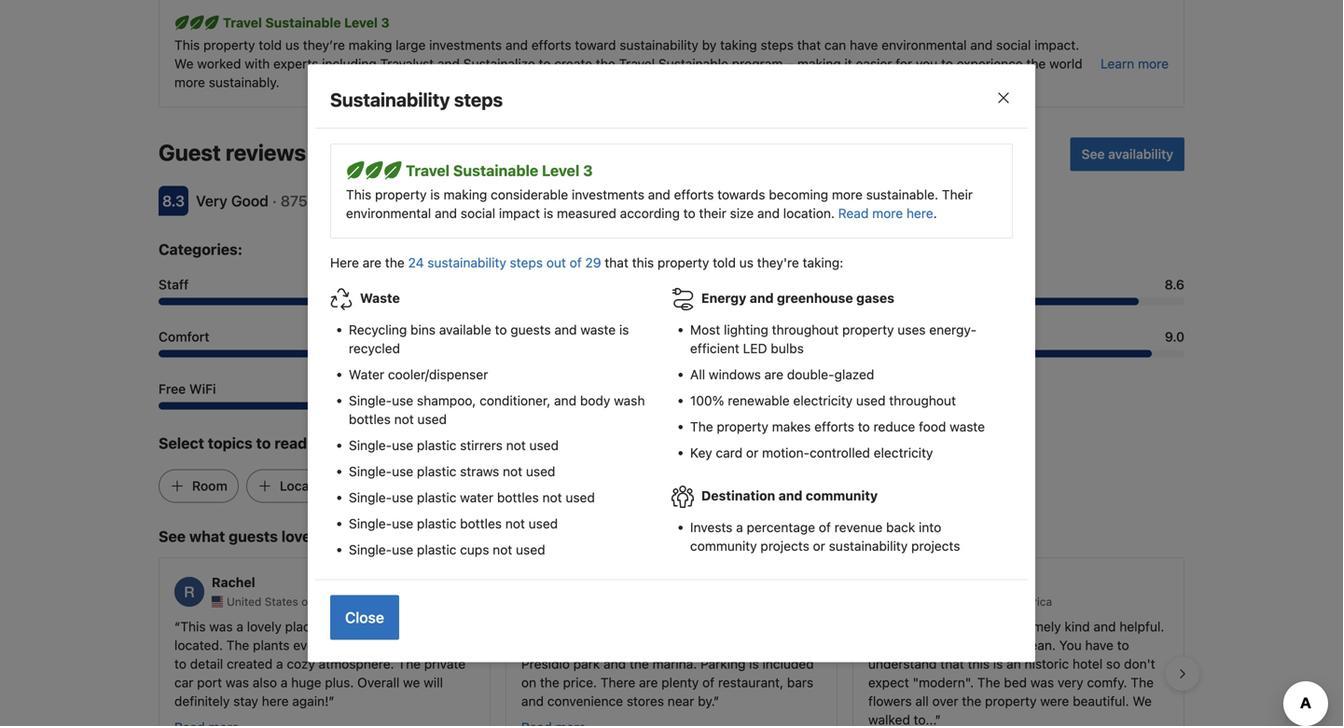 Task type: locate. For each thing, give the bounding box(es) containing it.
that right 29
[[605, 255, 629, 270]]

clean
[[484, 479, 519, 494]]

key
[[690, 445, 713, 461]]

have up so at the bottom
[[1086, 638, 1114, 654]]

0 vertical spatial parking
[[385, 479, 432, 494]]

this
[[174, 37, 200, 53], [346, 187, 372, 202], [180, 620, 206, 635]]

0 horizontal spatial or
[[746, 445, 759, 461]]

price.
[[563, 676, 597, 691]]

car
[[174, 676, 194, 691]]

.
[[934, 206, 937, 221]]

1 horizontal spatial reviews
[[311, 192, 364, 210]]

plastic for bottles
[[417, 516, 457, 532]]

1 vertical spatial or
[[813, 539, 826, 554]]

1 vertical spatial told
[[713, 255, 736, 270]]

0 vertical spatial this
[[632, 255, 654, 270]]

bed
[[1004, 676, 1027, 691]]

1 vertical spatial were
[[1041, 694, 1070, 710]]

making
[[349, 37, 392, 53], [798, 56, 841, 71], [444, 187, 487, 202]]

"
[[174, 620, 180, 635]]

was down the staff
[[929, 638, 953, 654]]

1 horizontal spatial parking
[[701, 657, 746, 672]]

guests
[[511, 322, 551, 338], [229, 528, 278, 546]]

here inside " this was a lovely place to stay, and conveniently located. the plants everywhere and the attention to detail created a cozy atmosphere. the private car port was also a huge plus. overall we will definitely stay here again!
[[262, 694, 289, 710]]

toward
[[575, 37, 616, 53]]

2 vertical spatial travel
[[406, 162, 450, 179]]

the property makes efforts to reduce food waste
[[690, 419, 985, 435]]

0 vertical spatial environmental
[[882, 37, 967, 53]]

cooler/dispenser
[[388, 367, 488, 382]]

loved
[[282, 528, 320, 546]]

plastic for cups
[[417, 542, 457, 558]]

24 sustainability steps out of 29 link
[[408, 255, 601, 270]]

all inside the office staff were extremely kind and helpful. our room was spotlessly clean. you have to understand that this is an historic hotel so don't expect "modern". the bed was very comfy. the flowers all over the property were beautiful. we walked to...
[[916, 694, 929, 710]]

use down water cooler/dispenser
[[392, 393, 414, 409]]

united down rachel
[[227, 596, 262, 609]]

1 single- from the top
[[349, 393, 392, 409]]

sustainable up considerable
[[453, 162, 539, 179]]

a inside the hotel is a picturesque building that is located on lombard street, real close to the presidio park and the marina.  parking is included on the price. there are plenty of restaurant, bars and convenience stores near by.
[[601, 620, 608, 635]]

not right cups
[[493, 542, 513, 558]]

" right near
[[714, 694, 720, 710]]

0 horizontal spatial read
[[372, 194, 402, 209]]

the up located
[[527, 620, 550, 635]]

have up the easier
[[850, 37, 878, 53]]

us inside this property told us they're making large investments and efforts toward sustainability by taking steps that can have environmental and social impact. we worked with experts including travalyst and sustainalize to create the travel sustainable program – making it easier for you to experience the world more sustainably.
[[285, 37, 300, 53]]

single- for single-use plastic bottles not used
[[349, 516, 392, 532]]

1 vertical spatial social
[[461, 206, 496, 221]]

0 vertical spatial throughout
[[772, 322, 839, 338]]

plastic for stirrers
[[417, 438, 457, 453]]

0 vertical spatial were
[[970, 620, 999, 635]]

level inside sustainability steps dialog
[[542, 162, 580, 179]]

or
[[746, 445, 759, 461], [813, 539, 826, 554]]

property inside the office staff were extremely kind and helpful. our room was spotlessly clean. you have to understand that this is an historic hotel so don't expect "modern". the bed was very comfy. the flowers all over the property were beautiful. we walked to...
[[985, 694, 1037, 710]]

guests down facilities
[[511, 322, 551, 338]]

efforts inside this property told us they're making large investments and efforts toward sustainability by taking steps that can have environmental and social impact. we worked with experts including travalyst and sustainalize to create the travel sustainable program – making it easier for you to experience the world more sustainably.
[[532, 37, 572, 53]]

0 horizontal spatial us
[[285, 37, 300, 53]]

more up location.
[[832, 187, 863, 202]]

use up most:
[[392, 490, 414, 506]]

1 vertical spatial parking
[[701, 657, 746, 672]]

single- down water
[[349, 393, 392, 409]]

plastic down single-use plastic bottles not used
[[417, 542, 457, 558]]

1 horizontal spatial america
[[1010, 596, 1053, 609]]

0 vertical spatial travel
[[223, 15, 262, 30]]

facilities
[[508, 277, 562, 293]]

can
[[825, 37, 847, 53]]

this for this property is making considerable investments and efforts towards becoming more sustainable. their environmental and social impact is measured according to their size and location.
[[346, 187, 372, 202]]

use for single-use plastic water bottles not used
[[392, 490, 414, 506]]

reviews
[[226, 139, 306, 166], [311, 192, 364, 210], [423, 194, 468, 209]]

don't
[[1124, 657, 1156, 672]]

1 vertical spatial travel
[[619, 56, 655, 71]]

0 vertical spatial sustainability
[[620, 37, 699, 53]]

have inside the office staff were extremely kind and helpful. our room was spotlessly clean. you have to understand that this is an historic hotel so don't expect "modern". the bed was very comfy. the flowers all over the property were beautiful. we walked to...
[[1086, 638, 1114, 654]]

not inside single-use shampoo, conditioner, and body wash bottles not used
[[394, 412, 414, 427]]

by left taking on the right of the page
[[702, 37, 717, 53]]

1 plastic from the top
[[417, 438, 457, 453]]

1 vertical spatial us
[[740, 255, 754, 270]]

their
[[942, 187, 973, 202]]

flowers
[[869, 694, 912, 710]]

the
[[690, 419, 714, 435], [527, 620, 550, 635], [875, 620, 898, 635], [226, 638, 249, 654], [398, 657, 421, 672], [978, 676, 1001, 691], [1131, 676, 1154, 691]]

0 horizontal spatial here
[[262, 694, 289, 710]]

property down bed at the right of the page
[[985, 694, 1037, 710]]

the up created
[[226, 638, 249, 654]]

0 vertical spatial bottles
[[349, 412, 391, 427]]

0 horizontal spatial told
[[259, 37, 282, 53]]

1 horizontal spatial states
[[959, 596, 993, 609]]

this inside " this was a lovely place to stay, and conveniently located. the plants everywhere and the attention to detail created a cozy atmosphere. the private car port was also a huge plus. overall we will definitely stay here again!
[[180, 620, 206, 635]]

8.3 right bulbs
[[816, 329, 835, 345]]

0 vertical spatial investments
[[429, 37, 502, 53]]

will
[[424, 676, 443, 691]]

of inside the diane united states of america
[[996, 596, 1006, 609]]

diane
[[906, 575, 943, 591]]

read inside sustainability steps dialog
[[839, 206, 869, 221]]

plastic down single-use plastic straws not used
[[417, 490, 457, 506]]

use
[[392, 393, 414, 409], [392, 438, 414, 453], [392, 464, 414, 479], [392, 490, 414, 506], [392, 516, 414, 532], [392, 542, 414, 558]]

3 up travalyst
[[381, 15, 390, 30]]

0 vertical spatial we
[[174, 56, 194, 71]]

1 vertical spatial this
[[968, 657, 990, 672]]

on up park
[[570, 638, 585, 654]]

of inside invests a percentage of revenue back into community projects or sustainability projects
[[819, 520, 831, 535]]

steps inside this property told us they're making large investments and efforts toward sustainability by taking steps that can have environmental and social impact. we worked with experts including travalyst and sustainalize to create the travel sustainable program – making it easier for you to experience the world more sustainably.
[[761, 37, 794, 53]]

a up the lombard
[[601, 620, 608, 635]]

energy-
[[930, 322, 977, 338]]

environmental inside this property told us they're making large investments and efforts toward sustainability by taking steps that can have environmental and social impact. we worked with experts including travalyst and sustainalize to create the travel sustainable program – making it easier for you to experience the world more sustainably.
[[882, 37, 967, 53]]

1 horizontal spatial community
[[806, 488, 878, 504]]

1 america from the left
[[315, 596, 358, 609]]

read right 875
[[372, 194, 402, 209]]

understand
[[869, 657, 937, 672]]

lighting
[[724, 322, 769, 338]]

the up we
[[398, 657, 421, 672]]

or up organized
[[813, 539, 826, 554]]

the inside the office staff were extremely kind and helpful. our room was spotlessly clean. you have to understand that this is an historic hotel so don't expect "modern". the bed was very comfy. the flowers all over the property were beautiful. we walked to...
[[962, 694, 982, 710]]

projects down percentage
[[761, 539, 810, 554]]

6 single- from the top
[[349, 542, 392, 558]]

2 horizontal spatial sustainable
[[659, 56, 729, 71]]

here down also
[[262, 694, 289, 710]]

and inside the office staff were extremely kind and helpful. our room was spotlessly clean. you have to understand that this is an historic hotel so don't expect "modern". the bed was very comfy. the flowers all over the property were beautiful. we walked to...
[[1094, 620, 1116, 635]]

travel sustainable level 3
[[223, 15, 390, 30], [406, 162, 593, 179]]

parking down close
[[701, 657, 746, 672]]

states inside the diane united states of america
[[959, 596, 993, 609]]

here are the 24 sustainability steps out of 29 that this property told us they're taking:
[[330, 255, 844, 270]]

single- up most:
[[349, 490, 392, 506]]

single-use plastic stirrers not used
[[349, 438, 559, 453]]

3 use from the top
[[392, 464, 414, 479]]

1 vertical spatial investments
[[572, 187, 645, 202]]

3 single- from the top
[[349, 464, 392, 479]]

the
[[596, 56, 616, 71], [1027, 56, 1046, 71], [385, 255, 405, 270], [324, 528, 348, 546], [393, 638, 412, 654], [764, 638, 784, 654], [630, 657, 649, 672], [540, 676, 560, 691], [962, 694, 982, 710]]

0 horizontal spatial 3
[[381, 15, 390, 30]]

waste
[[581, 322, 616, 338], [950, 419, 985, 435]]

that left the can
[[798, 37, 821, 53]]

straws
[[460, 464, 500, 479]]

this inside this property is making considerable investments and efforts towards becoming more sustainable. their environmental and social impact is measured according to their size and location.
[[346, 187, 372, 202]]

8.3 for facilities 8.3 "meter"
[[816, 277, 835, 293]]

sustainability steps dialog
[[286, 42, 1058, 727]]

level up 'including'
[[344, 15, 378, 30]]

not right stirrers
[[506, 438, 526, 453]]

1 vertical spatial all
[[916, 694, 929, 710]]

key card or motion-controlled electricity
[[690, 445, 934, 461]]

projects down into
[[912, 539, 961, 554]]

cups
[[460, 542, 489, 558]]

single- inside single-use shampoo, conditioner, and body wash bottles not used
[[349, 393, 392, 409]]

1 vertical spatial throughout
[[890, 393, 956, 409]]

0 horizontal spatial guests
[[229, 528, 278, 546]]

1 horizontal spatial united
[[921, 596, 956, 609]]

0 horizontal spatial social
[[461, 206, 496, 221]]

use inside single-use shampoo, conditioner, and body wash bottles not used
[[392, 393, 414, 409]]

8.3
[[162, 192, 185, 210], [816, 277, 835, 293], [816, 329, 835, 345]]

social inside this property told us they're making large investments and efforts toward sustainability by taking steps that can have environmental and social impact. we worked with experts including travalyst and sustainalize to create the travel sustainable program – making it easier for you to experience the world more sustainably.
[[997, 37, 1031, 53]]

reviews right 875
[[311, 192, 364, 210]]

with
[[245, 56, 270, 71]]

of up extremely
[[996, 596, 1006, 609]]

1 horizontal spatial told
[[713, 255, 736, 270]]

0 vertical spatial for
[[896, 56, 913, 71]]

3
[[381, 15, 390, 30], [583, 162, 593, 179]]

1 horizontal spatial read
[[839, 206, 869, 221]]

5 plastic from the top
[[417, 542, 457, 558]]

travel up with
[[223, 15, 262, 30]]

throughout
[[772, 322, 839, 338], [890, 393, 956, 409]]

wash
[[614, 393, 645, 409]]

investments inside this property is making considerable investments and efforts towards becoming more sustainable. their environmental and social impact is measured according to their size and location.
[[572, 187, 645, 202]]

single- up close
[[349, 542, 392, 558]]

that inside the office staff were extremely kind and helpful. our room was spotlessly clean. you have to understand that this is an historic hotel so don't expect "modern". the bed was very comfy. the flowers all over the property were beautiful. we walked to...
[[941, 657, 965, 672]]

property inside this property told us they're making large investments and efforts toward sustainability by taking steps that can have environmental and social impact. we worked with experts including travalyst and sustainalize to create the travel sustainable program – making it easier for you to experience the world more sustainably.
[[203, 37, 255, 53]]

1 horizontal spatial for
[[896, 56, 913, 71]]

to up so at the bottom
[[1118, 638, 1130, 654]]

everywhere
[[293, 638, 363, 654]]

here inside sustainability steps dialog
[[907, 206, 934, 221]]

of inside the hotel is a picturesque building that is located on lombard street, real close to the presidio park and the marina.  parking is included on the price. there are plenty of restaurant, bars and convenience stores near by.
[[703, 676, 715, 691]]

this up the "worked"
[[174, 37, 200, 53]]

1 vertical spatial on
[[522, 676, 537, 691]]

5 use from the top
[[392, 516, 414, 532]]

and up "atmosphere."
[[367, 638, 389, 654]]

the left 24 at left
[[385, 255, 405, 270]]

1 vertical spatial we
[[1133, 694, 1152, 710]]

environmental
[[882, 37, 967, 53], [346, 206, 431, 221]]

1 vertical spatial by
[[874, 565, 888, 580]]

a inside invests a percentage of revenue back into community projects or sustainability projects
[[736, 520, 744, 535]]

2 states from the left
[[959, 596, 993, 609]]

0 horizontal spatial throughout
[[772, 322, 839, 338]]

and left body
[[554, 393, 577, 409]]

the right over
[[962, 694, 982, 710]]

and
[[506, 37, 528, 53], [971, 37, 993, 53], [438, 56, 460, 71], [648, 187, 671, 202], [435, 206, 457, 221], [758, 206, 780, 221], [750, 290, 774, 306], [555, 322, 577, 338], [554, 393, 577, 409], [779, 488, 803, 504], [727, 565, 750, 580], [967, 565, 990, 580], [368, 620, 391, 635], [1094, 620, 1116, 635], [367, 638, 389, 654], [604, 657, 626, 672], [522, 694, 544, 710]]

us left they're
[[740, 255, 754, 270]]

0 horizontal spatial states
[[265, 596, 298, 609]]

a
[[736, 520, 744, 535], [236, 620, 244, 635], [601, 620, 608, 635], [276, 657, 283, 672], [281, 676, 288, 691]]

1 vertical spatial this
[[346, 187, 372, 202]]

considerable
[[491, 187, 568, 202]]

have
[[850, 37, 878, 53], [1086, 638, 1114, 654]]

are inside the hotel is a picturesque building that is located on lombard street, real close to the presidio park and the marina.  parking is included on the price. there are plenty of restaurant, bars and convenience stores near by.
[[639, 676, 658, 691]]

for left you
[[896, 56, 913, 71]]

the down conveniently
[[393, 638, 412, 654]]

rated very good element
[[196, 192, 269, 210]]

and inside recycling bins available to guests and waste is recycled
[[555, 322, 577, 338]]

the inside " this was a lovely place to stay, and conveniently located. the plants everywhere and the attention to detail created a cozy atmosphere. the private car port was also a huge plus. overall we will definitely stay here again!
[[393, 638, 412, 654]]

single-use plastic water bottles not used
[[349, 490, 595, 506]]

experts
[[273, 56, 319, 71]]

states
[[265, 596, 298, 609], [959, 596, 993, 609]]

presidio
[[522, 657, 570, 672]]

0 horizontal spatial united
[[227, 596, 262, 609]]

0 horizontal spatial travel
[[223, 15, 262, 30]]

0 horizontal spatial sustainable
[[265, 15, 341, 30]]

1 vertical spatial travel sustainable level 3
[[406, 162, 593, 179]]

and inside single-use shampoo, conditioner, and body wash bottles not used
[[554, 393, 577, 409]]

for inside this property told us they're making large investments and efforts toward sustainability by taking steps that can have environmental and social impact. we worked with experts including travalyst and sustainalize to create the travel sustainable program – making it easier for you to experience the world more sustainably.
[[896, 56, 913, 71]]

1 horizontal spatial all
[[916, 694, 929, 710]]

2 horizontal spatial steps
[[761, 37, 794, 53]]

to right close
[[749, 638, 761, 654]]

of up "place"
[[301, 596, 312, 609]]

travel sustainable level 3 up the they're
[[223, 15, 390, 30]]

1 horizontal spatial see
[[1082, 146, 1105, 162]]

recycling
[[349, 322, 407, 338]]

1 vertical spatial for
[[546, 329, 563, 345]]

2 america from the left
[[1010, 596, 1053, 609]]

throughout inside most lighting throughout property uses energy- efficient led bulbs
[[772, 322, 839, 338]]

2 plastic from the top
[[417, 464, 457, 479]]

of left revenue on the bottom of the page
[[819, 520, 831, 535]]

this inside this property told us they're making large investments and efforts toward sustainability by taking steps that can have environmental and social impact. we worked with experts including travalyst and sustainalize to create the travel sustainable program – making it easier for you to experience the world more sustainably.
[[174, 37, 200, 53]]

2 vertical spatial this
[[180, 620, 206, 635]]

free wifi 8.1 meter
[[159, 403, 486, 410]]

kind
[[1065, 620, 1090, 635]]

level up considerable
[[542, 162, 580, 179]]

0 horizontal spatial parking
[[385, 479, 432, 494]]

united
[[227, 596, 262, 609], [921, 596, 956, 609]]

1 horizontal spatial by
[[874, 565, 888, 580]]

property inside this property is making considerable investments and efforts towards becoming more sustainable. their environmental and social impact is measured according to their size and location.
[[375, 187, 427, 202]]

2 united from the left
[[921, 596, 956, 609]]

property up the "worked"
[[203, 37, 255, 53]]

read for read more here .
[[839, 206, 869, 221]]

learn
[[1101, 56, 1135, 71]]

more
[[1138, 56, 1169, 71], [174, 75, 205, 90], [832, 187, 863, 202], [873, 206, 903, 221]]

5 single- from the top
[[349, 516, 392, 532]]

2 horizontal spatial sustainability
[[829, 539, 908, 554]]

restaurant,
[[718, 676, 784, 691]]

the inside the hotel is a picturesque building that is located on lombard street, real close to the presidio park and the marina.  parking is included on the price. there are plenty of restaurant, bars and convenience stores near by.
[[527, 620, 550, 635]]

0 horizontal spatial waste
[[581, 322, 616, 338]]

that up "modern".
[[941, 657, 965, 672]]

2 horizontal spatial travel
[[619, 56, 655, 71]]

1 vertical spatial are
[[765, 367, 784, 382]]

value for money 8.3 meter
[[508, 350, 835, 358]]

2 horizontal spatial efforts
[[815, 419, 855, 435]]

a down plants at the left bottom
[[276, 657, 283, 672]]

cozy
[[287, 657, 315, 672]]

sustainable inside sustainability steps dialog
[[453, 162, 539, 179]]

program
[[732, 56, 783, 71]]

1 use from the top
[[392, 393, 414, 409]]

select
[[159, 435, 204, 453]]

this up located.
[[180, 620, 206, 635]]

all up to... on the bottom right of page
[[916, 694, 929, 710]]

4 single- from the top
[[349, 490, 392, 506]]

8.3 for value for money 8.3 meter
[[816, 329, 835, 345]]

that inside the hotel is a picturesque building that is located on lombard street, real close to the presidio park and the marina.  parking is included on the price. there are plenty of restaurant, bars and convenience stores near by.
[[738, 620, 762, 635]]

0 horizontal spatial this
[[632, 255, 654, 270]]

america up "stay,"
[[315, 596, 358, 609]]

including
[[322, 56, 377, 71]]

travel right create
[[619, 56, 655, 71]]

" this was a lovely place to stay, and conveniently located. the plants everywhere and the attention to detail created a cozy atmosphere. the private car port was also a huge plus. overall we will definitely stay here again!
[[174, 620, 470, 710]]

told
[[259, 37, 282, 53], [713, 255, 736, 270]]

the up included
[[764, 638, 784, 654]]

we
[[174, 56, 194, 71], [1133, 694, 1152, 710]]

1 horizontal spatial travel sustainable level 3
[[406, 162, 593, 179]]

875
[[281, 192, 308, 210]]

2 vertical spatial sustainability
[[829, 539, 908, 554]]

the up the key
[[690, 419, 714, 435]]

to left value
[[495, 322, 507, 338]]

2 vertical spatial making
[[444, 187, 487, 202]]

by inside 'tours and activities organized by local guides and businesses'
[[874, 565, 888, 580]]

0 vertical spatial hotel
[[554, 620, 584, 635]]

more inside button
[[1138, 56, 1169, 71]]

0 horizontal spatial america
[[315, 596, 358, 609]]

1 horizontal spatial us
[[740, 255, 754, 270]]

plus.
[[325, 676, 354, 691]]

0 vertical spatial location
[[858, 329, 911, 345]]

are right here
[[363, 255, 382, 270]]

single- down free wifi 8.1 meter
[[349, 438, 392, 453]]

united inside the diane united states of america
[[921, 596, 956, 609]]

guests right what
[[229, 528, 278, 546]]

told up energy
[[713, 255, 736, 270]]

2 use from the top
[[392, 438, 414, 453]]

the down don't
[[1131, 676, 1154, 691]]

location 9.0 meter
[[858, 350, 1185, 358]]

on down presidio
[[522, 676, 537, 691]]

property down gases
[[843, 322, 894, 338]]

4 plastic from the top
[[417, 516, 457, 532]]

1 horizontal spatial making
[[444, 187, 487, 202]]

3 plastic from the top
[[417, 490, 457, 506]]

bottles
[[349, 412, 391, 427], [497, 490, 539, 506], [460, 516, 502, 532]]

social left impact
[[461, 206, 496, 221]]

told inside sustainability steps dialog
[[713, 255, 736, 270]]

8.6
[[1165, 277, 1185, 293]]

have inside this property told us they're making large investments and efforts toward sustainability by taking steps that can have environmental and social impact. we worked with experts including travalyst and sustainalize to create the travel sustainable program – making it easier for you to experience the world more sustainably.
[[850, 37, 878, 53]]

6 use from the top
[[392, 542, 414, 558]]

0 horizontal spatial environmental
[[346, 206, 431, 221]]

1 vertical spatial hotel
[[1073, 657, 1103, 672]]

4 use from the top
[[392, 490, 414, 506]]

1 horizontal spatial have
[[1086, 638, 1114, 654]]

investments up measured
[[572, 187, 645, 202]]

0 vertical spatial level
[[344, 15, 378, 30]]

the left bed at the right of the page
[[978, 676, 1001, 691]]

to inside recycling bins available to guests and waste is recycled
[[495, 322, 507, 338]]

we inside this property told us they're making large investments and efforts toward sustainability by taking steps that can have environmental and social impact. we worked with experts including travalyst and sustainalize to create the travel sustainable program – making it easier for you to experience the world more sustainably.
[[174, 56, 194, 71]]

told up with
[[259, 37, 282, 53]]

guests inside recycling bins available to guests and waste is recycled
[[511, 322, 551, 338]]

0 vertical spatial efforts
[[532, 37, 572, 53]]

more inside this property is making considerable investments and efforts towards becoming more sustainable. their environmental and social impact is measured according to their size and location.
[[832, 187, 863, 202]]

travel sustainable level 3 up considerable
[[406, 162, 593, 179]]

use for single-use plastic bottles not used
[[392, 516, 414, 532]]

steps up facilities
[[510, 255, 543, 270]]

you
[[1060, 638, 1082, 654]]

not for single-use plastic cups not used
[[493, 542, 513, 558]]

1 horizontal spatial are
[[639, 676, 658, 691]]

what
[[189, 528, 225, 546]]

out
[[547, 255, 566, 270]]

0 horizontal spatial all
[[406, 194, 419, 209]]

1 vertical spatial community
[[690, 539, 757, 554]]

1 vertical spatial 8.3
[[816, 277, 835, 293]]

8.3 down taking:
[[816, 277, 835, 293]]

2 projects from the left
[[912, 539, 961, 554]]

social up experience
[[997, 37, 1031, 53]]

investments inside this property told us they're making large investments and efforts toward sustainability by taking steps that can have environmental and social impact. we worked with experts including travalyst and sustainalize to create the travel sustainable program – making it easier for you to experience the world more sustainably.
[[429, 37, 502, 53]]

to inside the hotel is a picturesque building that is located on lombard street, real close to the presidio park and the marina.  parking is included on the price. there are plenty of restaurant, bars and convenience stores near by.
[[749, 638, 761, 654]]

making down the can
[[798, 56, 841, 71]]

2 vertical spatial bottles
[[460, 516, 502, 532]]

very
[[196, 192, 228, 210]]

the down impact.
[[1027, 56, 1046, 71]]

community down invests
[[690, 539, 757, 554]]

to inside this property is making considerable investments and efforts towards becoming more sustainable. their environmental and social impact is measured according to their size and location.
[[684, 206, 696, 221]]

taking
[[720, 37, 757, 53]]

1 states from the left
[[265, 596, 298, 609]]

see inside see availability button
[[1082, 146, 1105, 162]]

us inside dialog
[[740, 255, 754, 270]]

2 vertical spatial efforts
[[815, 419, 855, 435]]

1 horizontal spatial "
[[714, 694, 720, 710]]

review categories element
[[159, 238, 243, 261]]

sustainability down revenue on the bottom of the page
[[829, 539, 908, 554]]

or inside invests a percentage of revenue back into community projects or sustainability projects
[[813, 539, 826, 554]]

expect
[[869, 676, 910, 691]]

this is a carousel with rotating slides. it displays featured reviews of the property. use the next and previous buttons to navigate. region
[[144, 551, 1200, 727]]

throughout up food
[[890, 393, 956, 409]]

0 horizontal spatial on
[[522, 676, 537, 691]]

single- for single-use plastic straws not used
[[349, 464, 392, 479]]

1 horizontal spatial projects
[[912, 539, 961, 554]]

included
[[763, 657, 814, 672]]

1 horizontal spatial 3
[[583, 162, 593, 179]]

tours
[[690, 565, 724, 580]]

electricity down the reduce
[[874, 445, 934, 461]]

value for money
[[508, 329, 608, 345]]

making up 'including'
[[349, 37, 392, 53]]

1 vertical spatial sustainable
[[659, 56, 729, 71]]

0 vertical spatial community
[[806, 488, 878, 504]]

0 vertical spatial this
[[174, 37, 200, 53]]

use down single-use plastic bottles not used
[[392, 542, 414, 558]]

it
[[845, 56, 853, 71]]

not for single-use plastic bottles not used
[[506, 516, 525, 532]]

hotel up located
[[554, 620, 584, 635]]

efforts up their
[[674, 187, 714, 202]]

or right card on the bottom
[[746, 445, 759, 461]]

that inside sustainability steps dialog
[[605, 255, 629, 270]]

cleanliness 8.6 meter
[[858, 298, 1185, 306]]

24
[[408, 255, 424, 270]]

destination and community
[[702, 488, 878, 504]]

2 single- from the top
[[349, 438, 392, 453]]



Task type: vqa. For each thing, say whether or not it's contained in the screenshot.
Energy
yes



Task type: describe. For each thing, give the bounding box(es) containing it.
and up businesses
[[727, 565, 750, 580]]

money
[[566, 329, 608, 345]]

facilities 8.3 meter
[[508, 298, 835, 306]]

1 vertical spatial electricity
[[874, 445, 934, 461]]

and down the lombard
[[604, 657, 626, 672]]

used inside single-use shampoo, conditioner, and body wash bottles not used
[[418, 412, 447, 427]]

place
[[285, 620, 318, 635]]

single-use plastic cups not used
[[349, 542, 545, 558]]

all
[[690, 367, 705, 382]]

1 projects from the left
[[761, 539, 810, 554]]

the up our
[[875, 620, 898, 635]]

0 vertical spatial sustainable
[[265, 15, 341, 30]]

that inside this property told us they're making large investments and efforts toward sustainability by taking steps that can have environmental and social impact. we worked with experts including travalyst and sustainalize to create the travel sustainable program – making it easier for you to experience the world more sustainably.
[[798, 37, 821, 53]]

0 horizontal spatial sustainability
[[428, 255, 507, 270]]

0 horizontal spatial were
[[970, 620, 999, 635]]

a right also
[[281, 676, 288, 691]]

2 horizontal spatial reviews
[[423, 194, 468, 209]]

recycled
[[349, 341, 400, 356]]

is inside recycling bins available to guests and waste is recycled
[[620, 322, 629, 338]]

efficient
[[690, 341, 740, 356]]

the up the there
[[630, 657, 649, 672]]

and down presidio
[[522, 694, 544, 710]]

2 horizontal spatial are
[[765, 367, 784, 382]]

bottles inside single-use shampoo, conditioner, and body wash bottles not used
[[349, 412, 391, 427]]

this inside sustainability steps dialog
[[632, 255, 654, 270]]

was down historic
[[1031, 676, 1055, 691]]

port
[[197, 676, 222, 691]]

use for single-use shampoo, conditioner, and body wash bottles not used
[[392, 393, 414, 409]]

and left impact
[[435, 206, 457, 221]]

world
[[1050, 56, 1083, 71]]

1 vertical spatial steps
[[454, 88, 503, 110]]

motion-
[[762, 445, 810, 461]]

by.
[[698, 694, 714, 710]]

0 horizontal spatial reviews
[[226, 139, 306, 166]]

0 horizontal spatial are
[[363, 255, 382, 270]]

of left 29
[[570, 255, 582, 270]]

read for read all reviews
[[372, 194, 402, 209]]

sustainability
[[330, 88, 450, 110]]

glazed
[[835, 367, 875, 382]]

to right you
[[942, 56, 954, 71]]

energy and greenhouse gases
[[702, 290, 895, 306]]

greenhouse
[[777, 290, 853, 306]]

gases
[[857, 290, 895, 306]]

property up facilities 8.3 "meter"
[[658, 255, 710, 270]]

stay
[[233, 694, 258, 710]]

most:
[[351, 528, 393, 546]]

guest reviews element
[[159, 138, 1063, 167]]

100% renewable electricity used throughout
[[690, 393, 956, 409]]

and right size
[[758, 206, 780, 221]]

plants
[[253, 638, 290, 654]]

our
[[869, 638, 891, 654]]

you
[[916, 56, 938, 71]]

recycling bins available to guests and waste is recycled
[[349, 322, 629, 356]]

uses
[[898, 322, 926, 338]]

2 vertical spatial steps
[[510, 255, 543, 270]]

see for see availability
[[1082, 146, 1105, 162]]

more down the sustainable.
[[873, 206, 903, 221]]

to left the read
[[256, 435, 271, 453]]

worked
[[197, 56, 241, 71]]

convenience
[[548, 694, 623, 710]]

definitely
[[174, 694, 230, 710]]

0 horizontal spatial level
[[344, 15, 378, 30]]

the inside sustainability steps dialog
[[690, 419, 714, 435]]

"modern".
[[913, 676, 974, 691]]

parking inside the hotel is a picturesque building that is located on lombard street, real close to the presidio park and the marina.  parking is included on the price. there are plenty of restaurant, bars and convenience stores near by.
[[701, 657, 746, 672]]

location.
[[784, 206, 835, 221]]

0 vertical spatial electricity
[[794, 393, 853, 409]]

a left lovely
[[236, 620, 244, 635]]

the down presidio
[[540, 676, 560, 691]]

is inside the office staff were extremely kind and helpful. our room was spotlessly clean. you have to understand that this is an historic hotel so don't expect "modern". the bed was very comfy. the flowers all over the property were beautiful. we walked to...
[[994, 657, 1003, 672]]

single- for single-use plastic water bottles not used
[[349, 490, 392, 506]]

community inside invests a percentage of revenue back into community projects or sustainability projects
[[690, 539, 757, 554]]

1 vertical spatial bottles
[[497, 490, 539, 506]]

2 " from the left
[[714, 694, 720, 710]]

hotel inside the hotel is a picturesque building that is located on lombard street, real close to the presidio park and the marina.  parking is included on the price. there are plenty of restaurant, bars and convenience stores near by.
[[554, 620, 584, 635]]

impact.
[[1035, 37, 1080, 53]]

environmental inside this property is making considerable investments and efforts towards becoming more sustainable. their environmental and social impact is measured according to their size and location.
[[346, 206, 431, 221]]

was down united states of america icon
[[209, 620, 233, 635]]

and right "stay,"
[[368, 620, 391, 635]]

and up according
[[648, 187, 671, 202]]

8.1
[[468, 382, 486, 397]]

waste inside recycling bins available to guests and waste is recycled
[[581, 322, 616, 338]]

spotlessly
[[956, 638, 1017, 654]]

more inside this property told us they're making large investments and efforts toward sustainability by taking steps that can have environmental and social impact. we worked with experts including travalyst and sustainalize to create the travel sustainable program – making it easier for you to experience the world more sustainably.
[[174, 75, 205, 90]]

bars
[[787, 676, 814, 691]]

social inside this property is making considerable investments and efforts towards becoming more sustainable. their environmental and social impact is measured according to their size and location.
[[461, 206, 496, 221]]

comfy.
[[1087, 676, 1128, 691]]

see for see what guests loved the most:
[[159, 528, 186, 546]]

not left bed
[[543, 490, 562, 506]]

2 horizontal spatial making
[[798, 56, 841, 71]]

staff 8.9 meter
[[159, 298, 486, 306]]

read
[[275, 435, 307, 453]]

was up stay
[[226, 676, 249, 691]]

travel sustainable level 3 inside sustainability steps dialog
[[406, 162, 593, 179]]

comfort
[[159, 329, 210, 345]]

1 horizontal spatial location
[[858, 329, 911, 345]]

according
[[620, 206, 680, 221]]

plastic for straws
[[417, 464, 457, 479]]

invests a percentage of revenue back into community projects or sustainability projects
[[690, 520, 961, 554]]

scored 8.3 element
[[159, 186, 188, 216]]

and right guides
[[967, 565, 990, 580]]

stirrers
[[460, 438, 503, 453]]

and up 'sustainalize'
[[506, 37, 528, 53]]

told inside this property told us they're making large investments and efforts toward sustainability by taking steps that can have environmental and social impact. we worked with experts including travalyst and sustainalize to create the travel sustainable program – making it easier for you to experience the world more sustainably.
[[259, 37, 282, 53]]

united states of america image
[[212, 597, 223, 608]]

read more here .
[[839, 206, 937, 221]]

by inside this property told us they're making large investments and efforts toward sustainability by taking steps that can have environmental and social impact. we worked with experts including travalyst and sustainalize to create the travel sustainable program – making it easier for you to experience the world more sustainably.
[[702, 37, 717, 53]]

america inside the diane united states of america
[[1010, 596, 1053, 609]]

0 horizontal spatial location
[[280, 479, 333, 494]]

single- for single-use shampoo, conditioner, and body wash bottles not used
[[349, 393, 392, 409]]

into
[[919, 520, 942, 535]]

not for single-use plastic straws not used
[[503, 464, 523, 479]]

plenty
[[662, 676, 699, 691]]

and right travalyst
[[438, 56, 460, 71]]

comfort 8.5 meter
[[159, 350, 486, 358]]

3 inside sustainability steps dialog
[[583, 162, 593, 179]]

–
[[787, 56, 794, 71]]

plastic for water
[[417, 490, 457, 506]]

sustainable.
[[867, 187, 939, 202]]

not for single-use plastic stirrers not used
[[506, 438, 526, 453]]

1 " from the left
[[329, 694, 335, 710]]

diane united states of america
[[906, 575, 1053, 609]]

categories:
[[159, 241, 243, 258]]

and up lighting
[[750, 290, 774, 306]]

8.5
[[466, 329, 486, 345]]

led
[[743, 341, 768, 356]]

to up everywhere at left
[[321, 620, 333, 635]]

makes
[[772, 419, 811, 435]]

read more here link
[[839, 206, 934, 221]]

efforts inside this property is making considerable investments and efforts towards becoming more sustainable. their environmental and social impact is measured according to their size and location.
[[674, 187, 714, 202]]

1 vertical spatial waste
[[950, 419, 985, 435]]

8.3 inside 'element'
[[162, 192, 185, 210]]

property inside most lighting throughout property uses energy- efficient led bulbs
[[843, 322, 894, 338]]

this for this property told us they're making large investments and efforts toward sustainability by taking steps that can have environmental and social impact. we worked with experts including travalyst and sustainalize to create the travel sustainable program – making it easier for you to experience the world more sustainably.
[[174, 37, 200, 53]]

1 united from the left
[[227, 596, 262, 609]]

experience
[[957, 56, 1023, 71]]

0 vertical spatial 3
[[381, 15, 390, 30]]

water
[[349, 367, 385, 382]]

1 vertical spatial guests
[[229, 528, 278, 546]]

100%
[[690, 393, 725, 409]]

1 horizontal spatial on
[[570, 638, 585, 654]]

good
[[231, 192, 269, 210]]

to up car
[[174, 657, 187, 672]]

energy
[[702, 290, 747, 306]]

0 horizontal spatial making
[[349, 37, 392, 53]]

double-
[[787, 367, 835, 382]]

we inside the office staff were extremely kind and helpful. our room was spotlessly clean. you have to understand that this is an historic hotel so don't expect "modern". the bed was very comfy. the flowers all over the property were beautiful. we walked to...
[[1133, 694, 1152, 710]]

most
[[690, 322, 721, 338]]

travel inside this property told us they're making large investments and efforts toward sustainability by taking steps that can have environmental and social impact. we worked with experts including travalyst and sustainalize to create the travel sustainable program – making it easier for you to experience the world more sustainably.
[[619, 56, 655, 71]]

see availability button
[[1071, 138, 1185, 171]]

use for single-use plastic stirrers not used
[[392, 438, 414, 453]]

sustainability inside invests a percentage of revenue back into community projects or sustainability projects
[[829, 539, 908, 554]]

conveniently
[[394, 620, 470, 635]]

to...
[[914, 713, 936, 727]]

very good · 875 reviews
[[196, 192, 364, 210]]

extremely
[[1003, 620, 1062, 635]]

learn more
[[1101, 56, 1169, 71]]

this inside the office staff were extremely kind and helpful. our room was spotlessly clean. you have to understand that this is an historic hotel so don't expect "modern". the bed was very comfy. the flowers all over the property were beautiful. we walked to...
[[968, 657, 990, 672]]

use for single-use plastic straws not used
[[392, 464, 414, 479]]

travel inside sustainability steps dialog
[[406, 162, 450, 179]]

we
[[403, 676, 420, 691]]

the down toward on the top left of the page
[[596, 56, 616, 71]]

room
[[894, 638, 926, 654]]

sustainability inside this property told us they're making large investments and efforts toward sustainability by taking steps that can have environmental and social impact. we worked with experts including travalyst and sustainalize to create the travel sustainable program – making it easier for you to experience the world more sustainably.
[[620, 37, 699, 53]]

property up card on the bottom
[[717, 419, 769, 435]]

very
[[1058, 676, 1084, 691]]

free
[[159, 382, 186, 397]]

sustainability steps
[[330, 88, 503, 110]]

organized
[[811, 565, 870, 580]]

and up percentage
[[779, 488, 803, 504]]

this property is making considerable investments and efforts towards becoming more sustainable. their environmental and social impact is measured according to their size and location.
[[346, 187, 973, 221]]

0 vertical spatial travel sustainable level 3
[[223, 15, 390, 30]]

to left create
[[539, 56, 551, 71]]

stay,
[[337, 620, 365, 635]]

measured
[[557, 206, 617, 221]]

activities
[[753, 565, 807, 580]]

clean.
[[1020, 638, 1056, 654]]

single- for single-use plastic stirrers not used
[[349, 438, 392, 453]]

making inside this property is making considerable investments and efforts towards becoming more sustainable. their environmental and social impact is measured according to their size and location.
[[444, 187, 487, 202]]

the inside sustainability steps dialog
[[385, 255, 405, 270]]

overall
[[357, 676, 400, 691]]

the right 'loved'
[[324, 528, 348, 546]]

office
[[901, 620, 935, 635]]

close
[[345, 609, 384, 627]]

to left the reduce
[[858, 419, 870, 435]]

businesses
[[690, 583, 758, 599]]

easier
[[856, 56, 892, 71]]

hotel inside the office staff were extremely kind and helpful. our room was spotlessly clean. you have to understand that this is an historic hotel so don't expect "modern". the bed was very comfy. the flowers all over the property were beautiful. we walked to...
[[1073, 657, 1103, 672]]

to inside the office staff were extremely kind and helpful. our room was spotlessly clean. you have to understand that this is an historic hotel so don't expect "modern". the bed was very comfy. the flowers all over the property were beautiful. we walked to...
[[1118, 638, 1130, 654]]

sustainable inside this property told us they're making large investments and efforts toward sustainability by taking steps that can have environmental and social impact. we worked with experts including travalyst and sustainalize to create the travel sustainable program – making it easier for you to experience the world more sustainably.
[[659, 56, 729, 71]]

large
[[396, 37, 426, 53]]

and up experience
[[971, 37, 993, 53]]

single- for single-use plastic cups not used
[[349, 542, 392, 558]]

use for single-use plastic cups not used
[[392, 542, 414, 558]]

guest reviews
[[159, 139, 306, 166]]

back
[[887, 520, 916, 535]]

waste
[[360, 290, 400, 306]]

learn more button
[[1101, 55, 1169, 73]]



